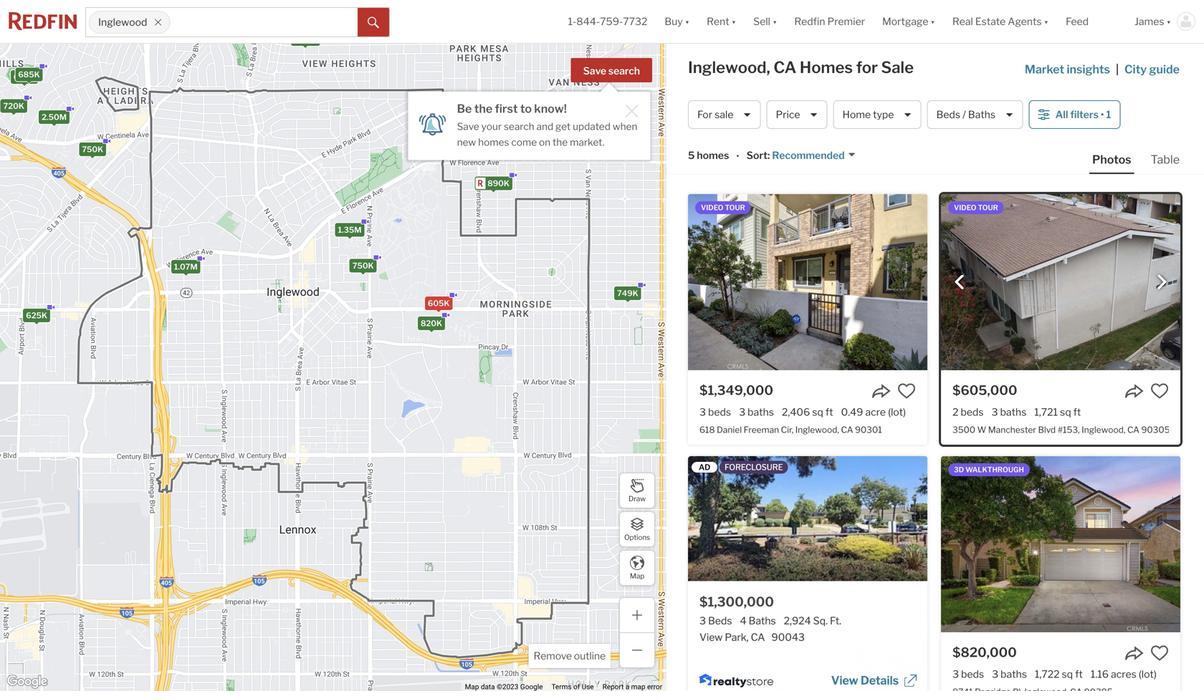 Task type: vqa. For each thing, say whether or not it's contained in the screenshot.
the "5020"
no



Task type: describe. For each thing, give the bounding box(es) containing it.
sort
[[747, 149, 768, 162]]

mortgage ▾ button
[[883, 0, 936, 43]]

1.20m
[[294, 34, 317, 44]]

inglewood
[[98, 16, 147, 28]]

rent ▾ button
[[698, 0, 745, 43]]

1.35m
[[338, 225, 362, 235]]

price button
[[767, 100, 828, 129]]

1 video from the left
[[701, 204, 724, 212]]

890k
[[488, 179, 510, 188]]

photos
[[1093, 153, 1132, 167]]

to
[[520, 102, 532, 116]]

market
[[1025, 62, 1065, 76]]

1.16
[[1091, 669, 1109, 681]]

7732
[[623, 15, 648, 28]]

beds for $1,349,000
[[708, 407, 731, 419]]

90305
[[1142, 425, 1170, 435]]

baths for $605,000
[[1000, 407, 1027, 419]]

3 for $1,349,000
[[739, 407, 746, 419]]

beds
[[937, 109, 961, 121]]

james
[[1135, 15, 1165, 28]]

inglewood, ca homes for sale
[[688, 58, 914, 77]]

/
[[963, 109, 966, 121]]

options
[[624, 534, 650, 542]]

618
[[700, 425, 715, 435]]

favorite button checkbox
[[1151, 382, 1169, 401]]

buy ▾
[[665, 15, 690, 28]]

manchester
[[989, 425, 1037, 435]]

map region
[[0, 0, 731, 692]]

1.16 acres (lot)
[[1091, 669, 1157, 681]]

favorite button checkbox for $820,000
[[1151, 645, 1169, 663]]

previous button image
[[953, 275, 967, 290]]

685k
[[18, 70, 40, 79]]

:
[[768, 149, 770, 162]]

beds for $605,000
[[961, 407, 984, 419]]

city
[[1125, 62, 1147, 76]]

buy ▾ button
[[656, 0, 698, 43]]

$605,000
[[953, 383, 1018, 399]]

1,721
[[1035, 407, 1058, 419]]

remove inglewood image
[[154, 18, 163, 27]]

real
[[953, 15, 973, 28]]

beds / baths button
[[927, 100, 1024, 129]]

insights
[[1067, 62, 1111, 76]]

all
[[1056, 109, 1069, 121]]

photo of 618 daniel freeman cir, inglewood, ca 90301 image
[[688, 194, 928, 371]]

0 horizontal spatial the
[[474, 102, 493, 116]]

sell ▾ button
[[745, 0, 786, 43]]

next button image
[[1155, 275, 1169, 290]]

3 for $605,000
[[992, 407, 998, 419]]

acre
[[866, 407, 886, 419]]

remove outline
[[534, 651, 606, 663]]

1,722
[[1035, 669, 1060, 681]]

649k
[[14, 72, 35, 82]]

save search button
[[571, 58, 652, 82]]

sq for $1,349,000
[[812, 407, 824, 419]]

favorite button checkbox for $1,349,000
[[898, 382, 916, 401]]

1
[[1107, 109, 1112, 121]]

2 horizontal spatial ca
[[1128, 425, 1140, 435]]

2
[[953, 407, 959, 419]]

1 vertical spatial 750k
[[353, 261, 374, 271]]

options button
[[619, 512, 655, 548]]

search inside save your search and get updated when new homes come on the market.
[[504, 121, 535, 133]]

buy
[[665, 15, 683, 28]]

1,721 sq ft
[[1035, 407, 1081, 419]]

3 beds for $1,349,000
[[700, 407, 731, 419]]

market.
[[570, 136, 605, 148]]

3d
[[954, 466, 964, 475]]

favorite button image
[[898, 382, 916, 401]]

homes inside 5 homes •
[[697, 149, 729, 162]]

remove
[[534, 651, 572, 663]]

home type button
[[834, 100, 922, 129]]

▾ for buy ▾
[[685, 15, 690, 28]]

0 horizontal spatial ca
[[774, 58, 797, 77]]

feed
[[1066, 15, 1089, 28]]

city guide link
[[1125, 61, 1183, 78]]

baths for $1,349,000
[[748, 407, 774, 419]]

homes
[[800, 58, 853, 77]]

ft for $820,000
[[1076, 669, 1083, 681]]

feed button
[[1058, 0, 1126, 43]]

2 horizontal spatial inglewood,
[[1082, 425, 1126, 435]]

save search
[[583, 65, 640, 77]]

$1,349,000
[[700, 383, 774, 399]]

rent ▾
[[707, 15, 736, 28]]

real estate agents ▾
[[953, 15, 1049, 28]]

baths for $820,000
[[1001, 669, 1027, 681]]

photos button
[[1090, 152, 1148, 174]]

when
[[613, 121, 638, 133]]

draw button
[[619, 473, 655, 509]]

• for all filters • 1
[[1101, 109, 1104, 121]]

ad region
[[688, 457, 928, 692]]

720k
[[3, 101, 24, 111]]

all filters • 1 button
[[1029, 100, 1121, 129]]

▾ for rent ▾
[[732, 15, 736, 28]]

w
[[978, 425, 987, 435]]

2.50m
[[42, 112, 67, 122]]

all filters • 1
[[1056, 109, 1112, 121]]

1,722 sq ft
[[1035, 669, 1083, 681]]

3 beds for $820,000
[[953, 669, 984, 681]]

table button
[[1148, 152, 1183, 173]]

the inside save your search and get updated when new homes come on the market.
[[553, 136, 568, 148]]

remove outline button
[[529, 645, 611, 669]]

be the first to know! dialog
[[408, 83, 651, 160]]

filters
[[1071, 109, 1099, 121]]

homes inside save your search and get updated when new homes come on the market.
[[478, 136, 509, 148]]



Task type: locate. For each thing, give the bounding box(es) containing it.
• left sort
[[737, 150, 740, 163]]

1 horizontal spatial save
[[583, 65, 607, 77]]

search up the come
[[504, 121, 535, 133]]

1 favorite button image from the top
[[1151, 382, 1169, 401]]

estate
[[976, 15, 1006, 28]]

your
[[482, 121, 502, 133]]

0 vertical spatial homes
[[478, 136, 509, 148]]

be the first to know!
[[457, 102, 567, 116]]

1 vertical spatial save
[[457, 121, 479, 133]]

5 ▾ from the left
[[1044, 15, 1049, 28]]

0 vertical spatial •
[[1101, 109, 1104, 121]]

1 ▾ from the left
[[685, 15, 690, 28]]

1 horizontal spatial 750k
[[353, 261, 374, 271]]

inglewood, down rent ▾ button
[[688, 58, 771, 77]]

sq for $605,000
[[1060, 407, 1072, 419]]

844-
[[577, 15, 600, 28]]

750k
[[82, 145, 103, 154], [353, 261, 374, 271]]

mortgage ▾ button
[[874, 0, 944, 43]]

favorite button checkbox
[[898, 382, 916, 401], [1151, 645, 1169, 663]]

0 horizontal spatial save
[[457, 121, 479, 133]]

0 vertical spatial 3 beds
[[700, 407, 731, 419]]

• inside 5 homes •
[[737, 150, 740, 163]]

2 tour from the left
[[978, 204, 998, 212]]

save up new
[[457, 121, 479, 133]]

favorite button image
[[1151, 382, 1169, 401], [1151, 645, 1169, 663]]

ft left 1.16
[[1076, 669, 1083, 681]]

2,406
[[782, 407, 810, 419]]

820k
[[421, 319, 442, 328]]

homes
[[478, 136, 509, 148], [697, 149, 729, 162]]

ca left the 90305
[[1128, 425, 1140, 435]]

2 video from the left
[[954, 204, 977, 212]]

1 horizontal spatial favorite button checkbox
[[1151, 645, 1169, 663]]

inglewood, down 2,406 sq ft
[[796, 425, 840, 435]]

sq
[[812, 407, 824, 419], [1060, 407, 1072, 419], [1062, 669, 1073, 681]]

favorite button image up 1.16 acres (lot)
[[1151, 645, 1169, 663]]

1 vertical spatial search
[[504, 121, 535, 133]]

2 favorite button image from the top
[[1151, 645, 1169, 663]]

(lot) right the acres
[[1139, 669, 1157, 681]]

1 horizontal spatial search
[[609, 65, 640, 77]]

1 vertical spatial favorite button checkbox
[[1151, 645, 1169, 663]]

• for 5 homes •
[[737, 150, 740, 163]]

redfin premier
[[795, 15, 865, 28]]

▾ right james at top
[[1167, 15, 1172, 28]]

0 vertical spatial save
[[583, 65, 607, 77]]

baths up manchester
[[1000, 407, 1027, 419]]

▾ right buy
[[685, 15, 690, 28]]

baths
[[968, 109, 996, 121]]

ft up #153,
[[1074, 407, 1081, 419]]

save for save your search and get updated when new homes come on the market.
[[457, 121, 479, 133]]

0.49
[[841, 407, 863, 419]]

draw
[[629, 495, 646, 503]]

map button
[[619, 551, 655, 586]]

rent
[[707, 15, 730, 28]]

homes right 5
[[697, 149, 729, 162]]

0 horizontal spatial video tour
[[701, 204, 745, 212]]

for
[[856, 58, 878, 77]]

605k
[[428, 299, 450, 308]]

1 tour from the left
[[725, 204, 745, 212]]

google image
[[4, 673, 51, 692]]

0 horizontal spatial favorite button checkbox
[[898, 382, 916, 401]]

▾ right rent
[[732, 15, 736, 28]]

▾ right agents
[[1044, 15, 1049, 28]]

0 vertical spatial favorite button checkbox
[[898, 382, 916, 401]]

ca
[[774, 58, 797, 77], [841, 425, 853, 435], [1128, 425, 1140, 435]]

0 horizontal spatial video
[[701, 204, 724, 212]]

know!
[[534, 102, 567, 116]]

▾ right mortgage
[[931, 15, 936, 28]]

0 vertical spatial 750k
[[82, 145, 103, 154]]

real estate agents ▾ button
[[944, 0, 1058, 43]]

1 vertical spatial (lot)
[[1139, 669, 1157, 681]]

search
[[609, 65, 640, 77], [504, 121, 535, 133]]

beds
[[708, 407, 731, 419], [961, 407, 984, 419], [961, 669, 984, 681]]

2 video tour from the left
[[954, 204, 998, 212]]

0 horizontal spatial tour
[[725, 204, 745, 212]]

save inside save search button
[[583, 65, 607, 77]]

1 horizontal spatial the
[[553, 136, 568, 148]]

favorite button image for $605,000
[[1151, 382, 1169, 401]]

beds up daniel at the bottom
[[708, 407, 731, 419]]

ft for $1,349,000
[[826, 407, 833, 419]]

market insights link
[[1025, 47, 1111, 78]]

for sale
[[698, 109, 734, 121]]

favorite button image for $820,000
[[1151, 645, 1169, 663]]

save
[[583, 65, 607, 77], [457, 121, 479, 133]]

mortgage
[[883, 15, 929, 28]]

new
[[457, 136, 476, 148]]

1 horizontal spatial tour
[[978, 204, 998, 212]]

▾ inside sell ▾ dropdown button
[[773, 15, 777, 28]]

(lot) for $820,000
[[1139, 669, 1157, 681]]

updated
[[573, 121, 611, 133]]

▾ inside "real estate agents ▾" link
[[1044, 15, 1049, 28]]

1 video tour from the left
[[701, 204, 745, 212]]

0 horizontal spatial 750k
[[82, 145, 103, 154]]

5 homes •
[[688, 149, 740, 163]]

749k
[[617, 289, 639, 298]]

sq for $820,000
[[1062, 669, 1073, 681]]

photo of 3500 w manchester blvd #153, inglewood, ca 90305 image
[[941, 194, 1181, 371]]

photo of 8741 penridge pl, inglewood, ca 90305 image
[[941, 457, 1181, 633]]

search down 7732
[[609, 65, 640, 77]]

618 daniel freeman cir, inglewood, ca 90301
[[700, 425, 882, 435]]

beds for $820,000
[[961, 669, 984, 681]]

rent ▾ button
[[707, 0, 736, 43]]

0 horizontal spatial search
[[504, 121, 535, 133]]

▾ inside rent ▾ dropdown button
[[732, 15, 736, 28]]

guide
[[1150, 62, 1180, 76]]

3 baths for $1,349,000
[[739, 407, 774, 419]]

0 vertical spatial the
[[474, 102, 493, 116]]

3 baths up freeman
[[739, 407, 774, 419]]

2 beds
[[953, 407, 984, 419]]

2 ▾ from the left
[[732, 15, 736, 28]]

the right be
[[474, 102, 493, 116]]

sq right 2,406 at right bottom
[[812, 407, 824, 419]]

▾ right sell
[[773, 15, 777, 28]]

baths up freeman
[[748, 407, 774, 419]]

1 horizontal spatial inglewood,
[[796, 425, 840, 435]]

1 vertical spatial 3 beds
[[953, 669, 984, 681]]

|
[[1116, 62, 1119, 76]]

inglewood, right #153,
[[1082, 425, 1126, 435]]

sq up #153,
[[1060, 407, 1072, 419]]

outline
[[574, 651, 606, 663]]

sort :
[[747, 149, 770, 162]]

3500 w manchester blvd #153, inglewood, ca 90305
[[953, 425, 1170, 435]]

be
[[457, 102, 472, 116]]

1 horizontal spatial homes
[[697, 149, 729, 162]]

0 horizontal spatial 3 beds
[[700, 407, 731, 419]]

favorite button image up the 90305
[[1151, 382, 1169, 401]]

5
[[688, 149, 695, 162]]

on
[[539, 136, 551, 148]]

0 vertical spatial favorite button image
[[1151, 382, 1169, 401]]

0 horizontal spatial •
[[737, 150, 740, 163]]

inglewood,
[[688, 58, 771, 77], [796, 425, 840, 435], [1082, 425, 1126, 435]]

#153,
[[1058, 425, 1080, 435]]

1 vertical spatial the
[[553, 136, 568, 148]]

map
[[630, 572, 645, 581]]

beds down the $820,000
[[961, 669, 984, 681]]

0 horizontal spatial (lot)
[[888, 407, 906, 419]]

favorite button checkbox up 0.49 acre (lot)
[[898, 382, 916, 401]]

baths left 1,722
[[1001, 669, 1027, 681]]

1 horizontal spatial 3 beds
[[953, 669, 984, 681]]

first
[[495, 102, 518, 116]]

sell ▾
[[754, 15, 777, 28]]

the
[[474, 102, 493, 116], [553, 136, 568, 148]]

3d walkthrough
[[954, 466, 1024, 475]]

type
[[873, 109, 894, 121]]

and
[[537, 121, 554, 133]]

buy ▾ button
[[665, 0, 690, 43]]

save inside save your search and get updated when new homes come on the market.
[[457, 121, 479, 133]]

• left 1
[[1101, 109, 1104, 121]]

3 baths for $820,000
[[992, 669, 1027, 681]]

1 vertical spatial favorite button image
[[1151, 645, 1169, 663]]

save down 844-
[[583, 65, 607, 77]]

6 ▾ from the left
[[1167, 15, 1172, 28]]

table
[[1151, 153, 1180, 167]]

1 vertical spatial •
[[737, 150, 740, 163]]

blvd
[[1039, 425, 1056, 435]]

3 baths for $605,000
[[992, 407, 1027, 419]]

daniel
[[717, 425, 742, 435]]

▾ for mortgage ▾
[[931, 15, 936, 28]]

price
[[776, 109, 801, 121]]

▾ inside buy ▾ dropdown button
[[685, 15, 690, 28]]

1-844-759-7732 link
[[568, 15, 648, 28]]

1 horizontal spatial (lot)
[[1139, 669, 1157, 681]]

favorite button checkbox up 1.16 acres (lot)
[[1151, 645, 1169, 663]]

▾ inside mortgage ▾ dropdown button
[[931, 15, 936, 28]]

the right on
[[553, 136, 568, 148]]

(lot) right acre
[[888, 407, 906, 419]]

4 ▾ from the left
[[931, 15, 936, 28]]

sq right 1,722
[[1062, 669, 1073, 681]]

625k
[[26, 311, 47, 320]]

0 vertical spatial search
[[609, 65, 640, 77]]

None search field
[[170, 8, 358, 37]]

1 horizontal spatial video tour
[[954, 204, 998, 212]]

3 beds
[[700, 407, 731, 419], [953, 669, 984, 681]]

3 baths
[[739, 407, 774, 419], [992, 407, 1027, 419], [992, 669, 1027, 681]]

3 ▾ from the left
[[773, 15, 777, 28]]

0 vertical spatial (lot)
[[888, 407, 906, 419]]

ft for $605,000
[[1074, 407, 1081, 419]]

1 horizontal spatial ca
[[841, 425, 853, 435]]

save for save search
[[583, 65, 607, 77]]

0 horizontal spatial homes
[[478, 136, 509, 148]]

james ▾
[[1135, 15, 1172, 28]]

• inside button
[[1101, 109, 1104, 121]]

3 for $820,000
[[992, 669, 999, 681]]

ca down 0.49
[[841, 425, 853, 435]]

sale
[[882, 58, 914, 77]]

90301
[[855, 425, 882, 435]]

video tour
[[701, 204, 745, 212], [954, 204, 998, 212]]

1 horizontal spatial video
[[954, 204, 977, 212]]

submit search image
[[368, 17, 379, 28]]

3 baths up manchester
[[992, 407, 1027, 419]]

(lot) for $1,349,000
[[888, 407, 906, 419]]

▾ for sell ▾
[[773, 15, 777, 28]]

search inside button
[[609, 65, 640, 77]]

homes down your
[[478, 136, 509, 148]]

0 horizontal spatial inglewood,
[[688, 58, 771, 77]]

1 vertical spatial homes
[[697, 149, 729, 162]]

3 beds down the $820,000
[[953, 669, 984, 681]]

ca left the homes
[[774, 58, 797, 77]]

(lot)
[[888, 407, 906, 419], [1139, 669, 1157, 681]]

3
[[700, 407, 706, 419], [739, 407, 746, 419], [992, 407, 998, 419], [953, 669, 959, 681], [992, 669, 999, 681]]

mortgage ▾
[[883, 15, 936, 28]]

beds / baths
[[937, 109, 996, 121]]

sell
[[754, 15, 771, 28]]

ft
[[826, 407, 833, 419], [1074, 407, 1081, 419], [1076, 669, 1083, 681]]

home
[[843, 109, 871, 121]]

walkthrough
[[966, 466, 1024, 475]]

for
[[698, 109, 713, 121]]

▾ for james ▾
[[1167, 15, 1172, 28]]

redfin
[[795, 15, 826, 28]]

ft left 0.49
[[826, 407, 833, 419]]

3 baths down the $820,000
[[992, 669, 1027, 681]]

baths
[[748, 407, 774, 419], [1000, 407, 1027, 419], [1001, 669, 1027, 681]]

beds right 2
[[961, 407, 984, 419]]

3 beds up "618"
[[700, 407, 731, 419]]

1 horizontal spatial •
[[1101, 109, 1104, 121]]



